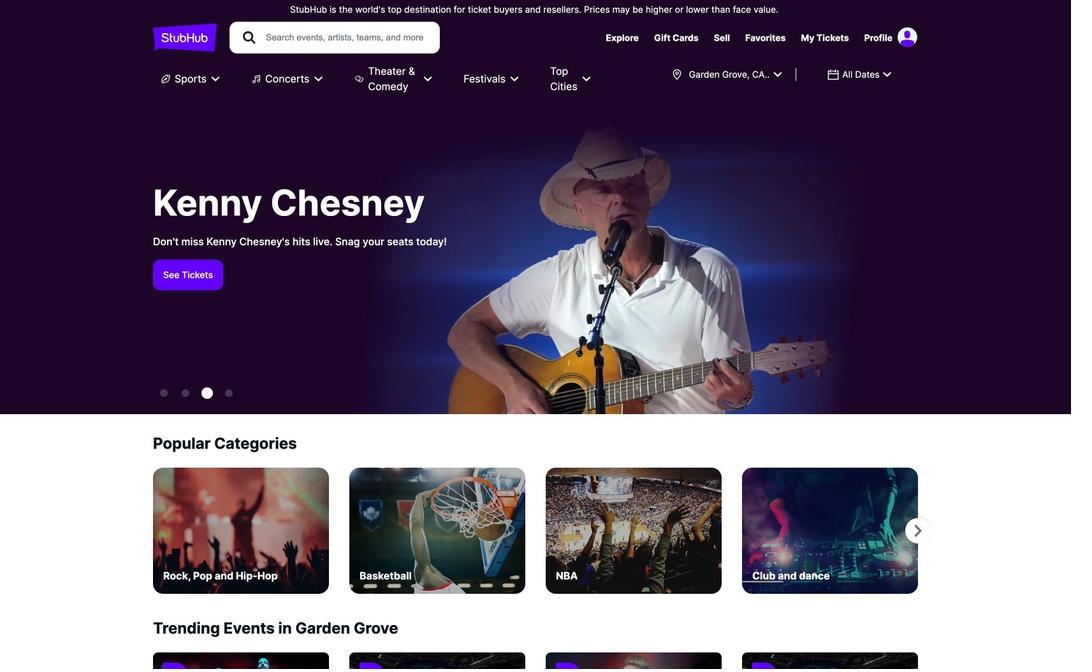 Task type: locate. For each thing, give the bounding box(es) containing it.
0 - mlb image
[[160, 390, 168, 397]]

None field
[[663, 63, 791, 86], [820, 63, 900, 86], [663, 63, 791, 86], [820, 63, 900, 86]]

stubhub image
[[153, 22, 217, 54]]



Task type: describe. For each thing, give the bounding box(es) containing it.
1 - bottlerock napa valley image
[[182, 390, 189, 397]]

3 - nate bargatze image
[[225, 390, 233, 397]]

2 - kenny chesney image
[[202, 388, 213, 399]]

Search events, artists, teams, and more field
[[265, 31, 428, 45]]



Task type: vqa. For each thing, say whether or not it's contained in the screenshot.
"Not looking for New York Yankees?" search field
no



